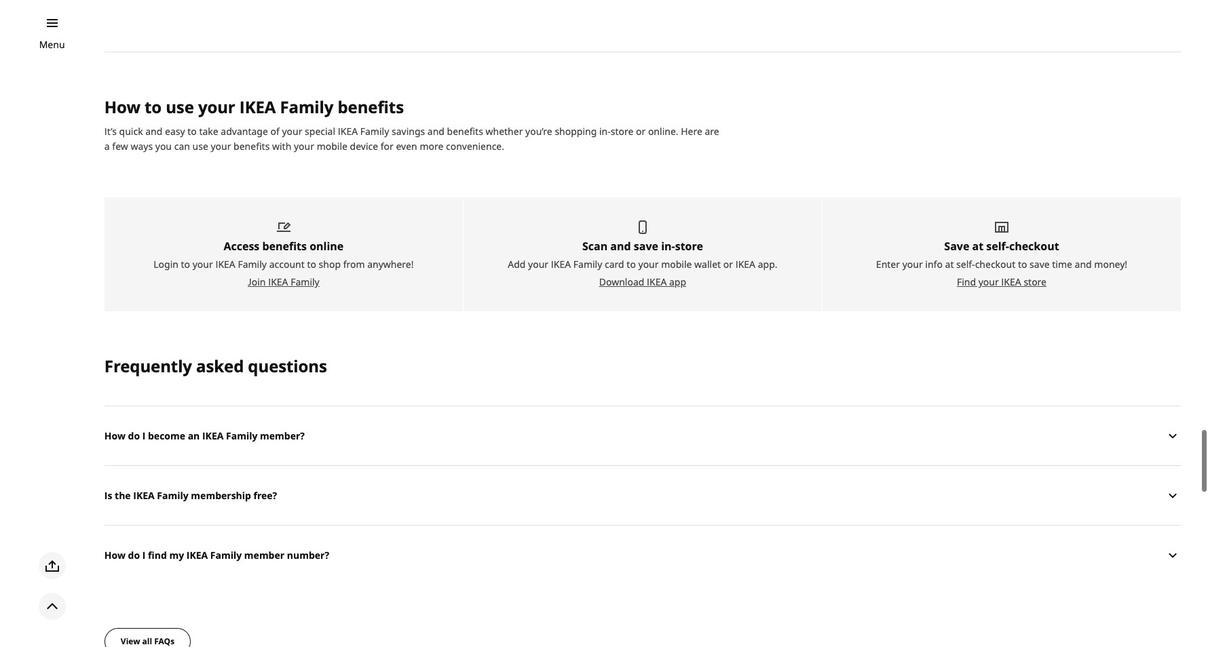 Task type: describe. For each thing, give the bounding box(es) containing it.
to left "shop"
[[307, 256, 316, 269]]

ikea right the an
[[202, 427, 224, 440]]

ikea down account
[[268, 274, 288, 287]]

menu button
[[39, 37, 65, 52]]

more
[[420, 138, 443, 151]]

for
[[381, 138, 394, 151]]

faqs
[[154, 634, 175, 646]]

find
[[957, 274, 976, 287]]

member?
[[260, 427, 305, 440]]

ikea inside 'dropdown button'
[[133, 487, 155, 500]]

can
[[174, 138, 190, 151]]

all
[[142, 634, 152, 646]]

ikea inside save at self-checkout enter your info at self-checkout to save time and money! find your ikea store
[[1001, 274, 1021, 287]]

to up you
[[145, 93, 162, 116]]

your inside access benefits online login to your ikea family account to shop from anywhere! join ikea family
[[193, 256, 213, 269]]

save
[[944, 237, 969, 252]]

download
[[599, 274, 644, 287]]

ikea left app
[[647, 274, 667, 287]]

menu
[[39, 38, 65, 51]]

0 vertical spatial checkout
[[1009, 237, 1059, 252]]

save inside save at self-checkout enter your info at self-checkout to save time and money! find your ikea store
[[1030, 256, 1050, 269]]

your down special
[[294, 138, 314, 151]]

ikea down access
[[215, 256, 235, 269]]

benefits up the device at the top left of the page
[[338, 93, 404, 116]]

how for how do i find my ikea family member number?
[[104, 547, 126, 560]]

your left info
[[902, 256, 923, 269]]

frequently asked questions
[[104, 353, 327, 376]]

or inside it's quick and easy to take advantage of your special ikea family savings and benefits whether you're shopping in-store or online. here are a few ways you can use your benefits with your mobile device for even more convenience.
[[636, 123, 646, 136]]

0 vertical spatial at
[[972, 237, 984, 252]]

the
[[115, 487, 131, 500]]

in- inside scan and save in-store add your ikea family card to your mobile wallet or ikea app. download ikea app
[[661, 237, 675, 252]]

join
[[248, 274, 266, 287]]

to inside save at self-checkout enter your info at self-checkout to save time and money! find your ikea store
[[1018, 256, 1027, 269]]

money!
[[1094, 256, 1127, 269]]

1 horizontal spatial self-
[[986, 237, 1009, 252]]

anywhere!
[[367, 256, 414, 269]]

it's quick and easy to take advantage of your special ikea family savings and benefits whether you're shopping in-store or online. here are a few ways you can use your benefits with your mobile device for even more convenience.
[[104, 123, 719, 151]]

mobile inside scan and save in-store add your ikea family card to your mobile wallet or ikea app. download ikea app
[[661, 256, 692, 269]]

access
[[224, 237, 259, 252]]

store inside save at self-checkout enter your info at self-checkout to save time and money! find your ikea store
[[1024, 274, 1047, 287]]

is the ikea family membership free?
[[104, 487, 277, 500]]

ikea inside it's quick and easy to take advantage of your special ikea family savings and benefits whether you're shopping in-store or online. here are a few ways you can use your benefits with your mobile device for even more convenience.
[[338, 123, 358, 136]]

view
[[121, 634, 140, 646]]

ikea right add
[[551, 256, 571, 269]]

your right add
[[528, 256, 548, 269]]

ikea left "app."
[[735, 256, 755, 269]]

your up take
[[198, 93, 235, 116]]

benefits up convenience.
[[447, 123, 483, 136]]

is the ikea family membership free? button
[[104, 464, 1181, 523]]

store inside scan and save in-store add your ikea family card to your mobile wallet or ikea app. download ikea app
[[675, 237, 703, 252]]

save inside scan and save in-store add your ikea family card to your mobile wallet or ikea app. download ikea app
[[634, 237, 658, 252]]

do for become
[[128, 427, 140, 440]]

with
[[272, 138, 291, 151]]

app
[[669, 274, 686, 287]]

to right login
[[181, 256, 190, 269]]

do for find
[[128, 547, 140, 560]]

ways
[[131, 138, 153, 151]]

whether
[[486, 123, 523, 136]]

you
[[155, 138, 172, 151]]

view all faqs
[[121, 634, 175, 646]]

family inside 'dropdown button'
[[157, 487, 189, 500]]

or inside scan and save in-store add your ikea family card to your mobile wallet or ikea app. download ikea app
[[723, 256, 733, 269]]

frequently
[[104, 353, 192, 376]]

enter
[[876, 256, 900, 269]]

time
[[1052, 256, 1072, 269]]

your down take
[[211, 138, 231, 151]]

family up join
[[238, 256, 267, 269]]

account
[[269, 256, 305, 269]]



Task type: locate. For each thing, give the bounding box(es) containing it.
checkout up time
[[1009, 237, 1059, 252]]

1 horizontal spatial in-
[[661, 237, 675, 252]]

and inside scan and save in-store add your ikea family card to your mobile wallet or ikea app. download ikea app
[[610, 237, 631, 252]]

family
[[280, 93, 333, 116], [360, 123, 389, 136], [238, 256, 267, 269], [573, 256, 602, 269], [291, 274, 320, 287], [226, 427, 258, 440], [157, 487, 189, 500], [210, 547, 242, 560]]

take
[[199, 123, 218, 136]]

or right wallet
[[723, 256, 733, 269]]

1 horizontal spatial store
[[675, 237, 703, 252]]

save at self-checkout enter your info at self-checkout to save time and money! find your ikea store
[[876, 237, 1127, 287]]

0 horizontal spatial self-
[[956, 256, 975, 269]]

2 vertical spatial how
[[104, 547, 126, 560]]

0 vertical spatial how
[[104, 93, 140, 116]]

0 vertical spatial store
[[611, 123, 633, 136]]

mobile
[[317, 138, 347, 151], [661, 256, 692, 269]]

become
[[148, 427, 185, 440]]

save left time
[[1030, 256, 1050, 269]]

1 vertical spatial use
[[192, 138, 208, 151]]

wallet
[[694, 256, 721, 269]]

in-
[[599, 123, 611, 136], [661, 237, 675, 252]]

your right the find
[[978, 274, 999, 287]]

0 horizontal spatial mobile
[[317, 138, 347, 151]]

ikea up advantage
[[239, 93, 276, 116]]

at right save
[[972, 237, 984, 252]]

find
[[148, 547, 167, 560]]

0 horizontal spatial save
[[634, 237, 658, 252]]

scan
[[582, 237, 608, 252]]

2 do from the top
[[128, 547, 140, 560]]

0 vertical spatial save
[[634, 237, 658, 252]]

do left the find
[[128, 547, 140, 560]]

self- up find your ikea store link
[[986, 237, 1009, 252]]

and
[[145, 123, 162, 136], [427, 123, 445, 136], [610, 237, 631, 252], [1075, 256, 1092, 269]]

and up the card
[[610, 237, 631, 252]]

1 horizontal spatial save
[[1030, 256, 1050, 269]]

save
[[634, 237, 658, 252], [1030, 256, 1050, 269]]

shop
[[319, 256, 341, 269]]

1 horizontal spatial at
[[972, 237, 984, 252]]

use up easy
[[166, 93, 194, 116]]

0 horizontal spatial or
[[636, 123, 646, 136]]

1 vertical spatial at
[[945, 256, 954, 269]]

1 horizontal spatial mobile
[[661, 256, 692, 269]]

online.
[[648, 123, 678, 136]]

device
[[350, 138, 378, 151]]

benefits down advantage
[[234, 138, 270, 151]]

to left take
[[187, 123, 197, 136]]

download ikea app link
[[599, 274, 686, 287]]

questions
[[248, 353, 327, 376]]

even
[[396, 138, 417, 151]]

to
[[145, 93, 162, 116], [187, 123, 197, 136], [181, 256, 190, 269], [307, 256, 316, 269], [627, 256, 636, 269], [1018, 256, 1027, 269]]

how for how do i become an ikea family member?
[[104, 427, 126, 440]]

use
[[166, 93, 194, 116], [192, 138, 208, 151]]

use down take
[[192, 138, 208, 151]]

special
[[305, 123, 335, 136]]

your up 'download ikea app' link
[[638, 256, 659, 269]]

how to use your ikea family benefits
[[104, 93, 404, 116]]

mobile inside it's quick and easy to take advantage of your special ikea family savings and benefits whether you're shopping in-store or online. here are a few ways you can use your benefits with your mobile device for even more convenience.
[[317, 138, 347, 151]]

online
[[310, 237, 344, 252]]

benefits up account
[[262, 237, 307, 252]]

i for find
[[142, 547, 145, 560]]

family inside it's quick and easy to take advantage of your special ikea family savings and benefits whether you're shopping in-store or online. here are a few ways you can use your benefits with your mobile device for even more convenience.
[[360, 123, 389, 136]]

benefits
[[338, 93, 404, 116], [447, 123, 483, 136], [234, 138, 270, 151], [262, 237, 307, 252]]

0 horizontal spatial at
[[945, 256, 954, 269]]

your right of
[[282, 123, 302, 136]]

how do i find my ikea family member number?
[[104, 547, 329, 560]]

1 vertical spatial self-
[[956, 256, 975, 269]]

find your ikea store link
[[957, 274, 1047, 287]]

use inside it's quick and easy to take advantage of your special ikea family savings and benefits whether you're shopping in-store or online. here are a few ways you can use your benefits with your mobile device for even more convenience.
[[192, 138, 208, 151]]

self- up the find
[[956, 256, 975, 269]]

family down account
[[291, 274, 320, 287]]

login
[[154, 256, 178, 269]]

info
[[925, 256, 943, 269]]

0 vertical spatial or
[[636, 123, 646, 136]]

add
[[508, 256, 526, 269]]

1 vertical spatial checkout
[[975, 256, 1016, 269]]

quick
[[119, 123, 143, 136]]

free?
[[254, 487, 277, 500]]

you're
[[525, 123, 552, 136]]

do
[[128, 427, 140, 440], [128, 547, 140, 560]]

easy
[[165, 123, 185, 136]]

to right the card
[[627, 256, 636, 269]]

1 vertical spatial i
[[142, 547, 145, 560]]

family down scan
[[573, 256, 602, 269]]

mobile down special
[[317, 138, 347, 151]]

shopping
[[555, 123, 597, 136]]

family left member?
[[226, 427, 258, 440]]

to inside it's quick and easy to take advantage of your special ikea family savings and benefits whether you're shopping in-store or online. here are a few ways you can use your benefits with your mobile device for even more convenience.
[[187, 123, 197, 136]]

1 vertical spatial save
[[1030, 256, 1050, 269]]

of
[[270, 123, 279, 136]]

i for become
[[142, 427, 145, 440]]

how do i become an ikea family member?
[[104, 427, 305, 440]]

benefits inside access benefits online login to your ikea family account to shop from anywhere! join ikea family
[[262, 237, 307, 252]]

checkout up find your ikea store link
[[975, 256, 1016, 269]]

and up more
[[427, 123, 445, 136]]

view all faqs button
[[104, 627, 191, 647]]

0 vertical spatial i
[[142, 427, 145, 440]]

how left become
[[104, 427, 126, 440]]

mobile up app
[[661, 256, 692, 269]]

at right info
[[945, 256, 954, 269]]

from
[[343, 256, 365, 269]]

in- up app
[[661, 237, 675, 252]]

how up quick
[[104, 93, 140, 116]]

app.
[[758, 256, 777, 269]]

my
[[169, 547, 184, 560]]

do left become
[[128, 427, 140, 440]]

few
[[112, 138, 128, 151]]

is
[[104, 487, 112, 500]]

your right login
[[193, 256, 213, 269]]

family up special
[[280, 93, 333, 116]]

your
[[198, 93, 235, 116], [282, 123, 302, 136], [211, 138, 231, 151], [294, 138, 314, 151], [193, 256, 213, 269], [528, 256, 548, 269], [638, 256, 659, 269], [902, 256, 923, 269], [978, 274, 999, 287]]

save up 'download ikea app' link
[[634, 237, 658, 252]]

family up the device at the top left of the page
[[360, 123, 389, 136]]

how left the find
[[104, 547, 126, 560]]

and up you
[[145, 123, 162, 136]]

member
[[244, 547, 284, 560]]

or
[[636, 123, 646, 136], [723, 256, 733, 269]]

ikea right the find
[[1001, 274, 1021, 287]]

checkout
[[1009, 237, 1059, 252], [975, 256, 1016, 269]]

1 vertical spatial in-
[[661, 237, 675, 252]]

i left the find
[[142, 547, 145, 560]]

advantage
[[221, 123, 268, 136]]

0 vertical spatial self-
[[986, 237, 1009, 252]]

1 vertical spatial store
[[675, 237, 703, 252]]

family left membership
[[157, 487, 189, 500]]

a
[[104, 138, 110, 151]]

2 how from the top
[[104, 427, 126, 440]]

in- right shopping
[[599, 123, 611, 136]]

in- inside it's quick and easy to take advantage of your special ikea family savings and benefits whether you're shopping in-store or online. here are a few ways you can use your benefits with your mobile device for even more convenience.
[[599, 123, 611, 136]]

how for how to use your ikea family benefits
[[104, 93, 140, 116]]

store inside it's quick and easy to take advantage of your special ikea family savings and benefits whether you're shopping in-store or online. here are a few ways you can use your benefits with your mobile device for even more convenience.
[[611, 123, 633, 136]]

number?
[[287, 547, 329, 560]]

here
[[681, 123, 702, 136]]

access benefits online login to your ikea family account to shop from anywhere! join ikea family
[[154, 237, 414, 287]]

2 vertical spatial store
[[1024, 274, 1047, 287]]

1 i from the top
[[142, 427, 145, 440]]

2 i from the top
[[142, 547, 145, 560]]

2 horizontal spatial store
[[1024, 274, 1047, 287]]

how do i become an ikea family member? button
[[104, 404, 1181, 464]]

1 do from the top
[[128, 427, 140, 440]]

1 vertical spatial how
[[104, 427, 126, 440]]

to inside scan and save in-store add your ikea family card to your mobile wallet or ikea app. download ikea app
[[627, 256, 636, 269]]

1 horizontal spatial or
[[723, 256, 733, 269]]

ikea right my
[[186, 547, 208, 560]]

family inside scan and save in-store add your ikea family card to your mobile wallet or ikea app. download ikea app
[[573, 256, 602, 269]]

1 vertical spatial or
[[723, 256, 733, 269]]

an
[[188, 427, 200, 440]]

savings
[[392, 123, 425, 136]]

0 vertical spatial use
[[166, 93, 194, 116]]

1 vertical spatial mobile
[[661, 256, 692, 269]]

and right time
[[1075, 256, 1092, 269]]

at
[[972, 237, 984, 252], [945, 256, 954, 269]]

0 vertical spatial mobile
[[317, 138, 347, 151]]

membership
[[191, 487, 251, 500]]

0 horizontal spatial in-
[[599, 123, 611, 136]]

are
[[705, 123, 719, 136]]

and inside save at self-checkout enter your info at self-checkout to save time and money! find your ikea store
[[1075, 256, 1092, 269]]

self-
[[986, 237, 1009, 252], [956, 256, 975, 269]]

scan and save in-store add your ikea family card to your mobile wallet or ikea app. download ikea app
[[508, 237, 777, 287]]

3 how from the top
[[104, 547, 126, 560]]

how
[[104, 93, 140, 116], [104, 427, 126, 440], [104, 547, 126, 560]]

convenience.
[[446, 138, 504, 151]]

0 vertical spatial in-
[[599, 123, 611, 136]]

0 horizontal spatial store
[[611, 123, 633, 136]]

ikea
[[239, 93, 276, 116], [338, 123, 358, 136], [215, 256, 235, 269], [551, 256, 571, 269], [735, 256, 755, 269], [268, 274, 288, 287], [647, 274, 667, 287], [1001, 274, 1021, 287], [202, 427, 224, 440], [133, 487, 155, 500], [186, 547, 208, 560]]

or left online.
[[636, 123, 646, 136]]

1 vertical spatial do
[[128, 547, 140, 560]]

0 vertical spatial do
[[128, 427, 140, 440]]

asked
[[196, 353, 244, 376]]

how do i find my ikea family member number? button
[[104, 523, 1181, 583]]

i
[[142, 427, 145, 440], [142, 547, 145, 560]]

to up find your ikea store link
[[1018, 256, 1027, 269]]

card
[[605, 256, 624, 269]]

store
[[611, 123, 633, 136], [675, 237, 703, 252], [1024, 274, 1047, 287]]

family left member
[[210, 547, 242, 560]]

it's
[[104, 123, 117, 136]]

1 how from the top
[[104, 93, 140, 116]]

i left become
[[142, 427, 145, 440]]

ikea up the device at the top left of the page
[[338, 123, 358, 136]]

join ikea family link
[[248, 274, 320, 287]]

ikea right the
[[133, 487, 155, 500]]



Task type: vqa. For each thing, say whether or not it's contained in the screenshot.
'Storage' to the bottom
no



